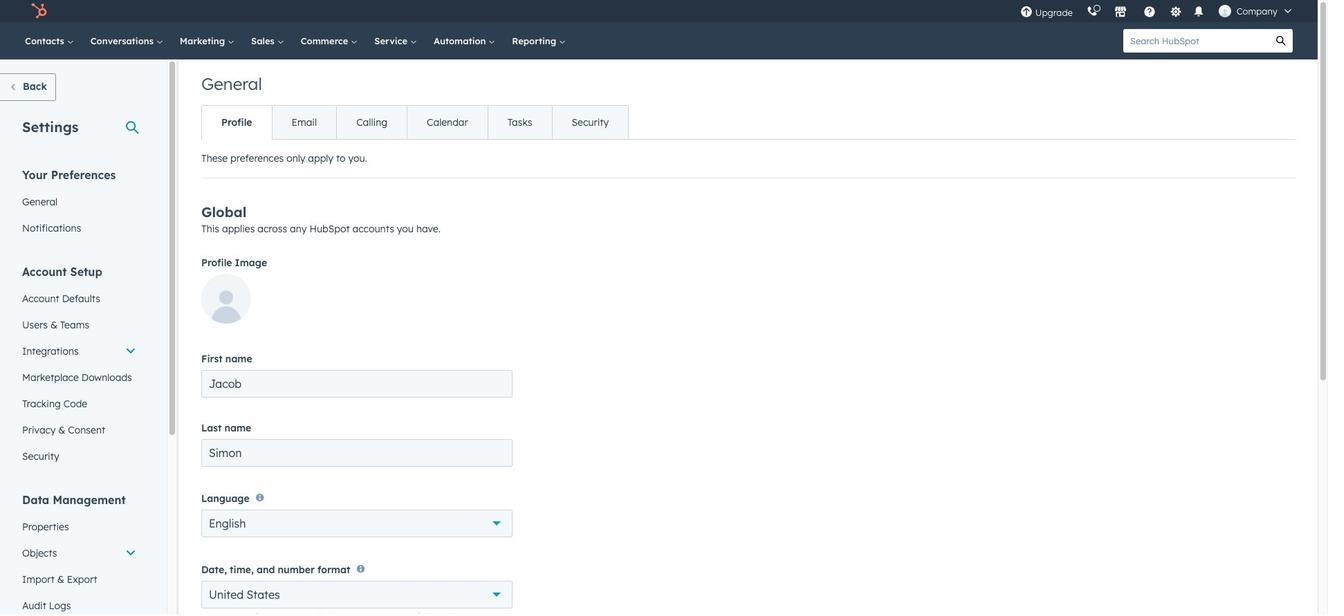 Task type: locate. For each thing, give the bounding box(es) containing it.
None text field
[[201, 439, 513, 467]]

data management element
[[14, 493, 145, 615]]

navigation
[[201, 105, 629, 140]]

None text field
[[201, 370, 513, 398]]

jacob simon image
[[1219, 5, 1232, 17]]

marketplaces image
[[1115, 6, 1127, 19]]

menu
[[1014, 0, 1302, 22]]



Task type: vqa. For each thing, say whether or not it's contained in the screenshot.
text box
yes



Task type: describe. For each thing, give the bounding box(es) containing it.
Search HubSpot search field
[[1124, 29, 1270, 53]]

your preferences element
[[14, 167, 145, 242]]

account setup element
[[14, 264, 145, 470]]



